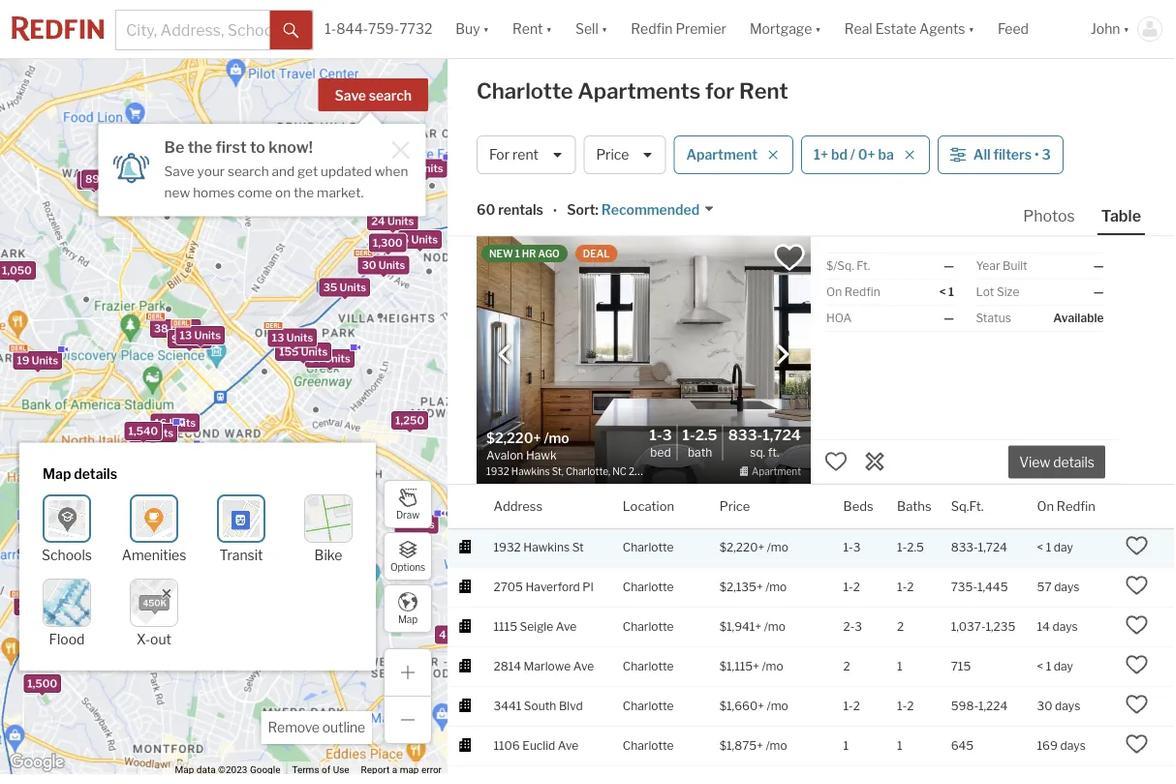 Task type: describe. For each thing, give the bounding box(es) containing it.
baths
[[897, 499, 931, 514]]

sort :
[[567, 202, 598, 218]]

details for view details
[[1053, 455, 1094, 471]]

0 horizontal spatial 5
[[105, 580, 112, 592]]

day for 833-1,724
[[1054, 541, 1073, 555]]

$2,135+ /mo
[[719, 581, 787, 595]]

be
[[164, 138, 184, 156]]

/mo for $2,220+ /mo
[[767, 541, 788, 555]]

3 for 1-3
[[853, 541, 861, 555]]

rent inside dropdown button
[[512, 21, 543, 37]]

map button
[[384, 585, 432, 634]]

be the first to know! dialog
[[98, 112, 426, 217]]

— for ft.
[[944, 259, 954, 273]]

1,875
[[165, 449, 194, 461]]

market.
[[317, 184, 364, 200]]

location
[[623, 499, 674, 514]]

real
[[844, 21, 872, 37]]

2 horizontal spatial 5 units
[[402, 233, 438, 246]]

895
[[85, 173, 107, 185]]

1,550
[[398, 555, 427, 567]]

table button
[[1097, 205, 1145, 235]]

transit button
[[217, 495, 265, 564]]

1932
[[493, 541, 521, 555]]

0 vertical spatial 7
[[408, 162, 414, 175]]

1 horizontal spatial 13 units
[[272, 332, 313, 344]]

euclid
[[522, 740, 555, 754]]

new
[[489, 248, 513, 260]]

1,224
[[978, 700, 1008, 714]]

0 vertical spatial <
[[939, 285, 946, 299]]

1 horizontal spatial ft.
[[857, 259, 870, 273]]

0 horizontal spatial 14 units
[[65, 472, 106, 485]]

view details link
[[1008, 444, 1105, 479]]

charlotte for 2705 haverford pl
[[623, 581, 674, 595]]

address button
[[493, 485, 543, 529]]

map for map details
[[43, 466, 71, 483]]

table
[[1101, 206, 1141, 225]]

0 horizontal spatial 7
[[63, 503, 69, 516]]

all filters • 3 button
[[937, 136, 1063, 174]]

the inside save your search and get updated when new homes come on the market.
[[294, 184, 314, 200]]

bed
[[650, 446, 671, 460]]

address
[[493, 499, 543, 514]]

20
[[98, 464, 112, 476]]

charlotte for 2814 marlowe ave
[[623, 660, 674, 674]]

1- down baths button
[[897, 541, 907, 555]]

seigle
[[520, 621, 553, 635]]

buy ▾ button
[[444, 0, 501, 58]]

0 horizontal spatial 19 units
[[17, 355, 58, 367]]

26 units
[[205, 479, 247, 492]]

map for map
[[398, 614, 418, 626]]

beds
[[843, 499, 873, 514]]

1 down 14 days
[[1046, 660, 1051, 674]]

1 right $1,875+ /mo
[[843, 740, 849, 754]]

2 inside map region
[[222, 138, 229, 151]]

homes
[[193, 184, 235, 200]]

2 horizontal spatial 7 units
[[408, 162, 443, 175]]

charlotte for 1106 euclid ave
[[623, 740, 674, 754]]

2 down 2-3 on the right bottom of the page
[[853, 700, 860, 714]]

735-
[[951, 581, 977, 595]]

1,724 for 833-1,724
[[978, 541, 1007, 555]]

rent ▾
[[512, 21, 552, 37]]

map region
[[0, 10, 612, 776]]

out
[[150, 631, 171, 648]]

30 units
[[362, 259, 405, 272]]

• for filters
[[1035, 147, 1039, 163]]

google image
[[5, 751, 69, 776]]

1 horizontal spatial price button
[[719, 485, 750, 529]]

0 horizontal spatial 7 units
[[63, 503, 98, 516]]

1-844-759-7732 link
[[325, 21, 432, 37]]

favorite button checkbox
[[773, 241, 806, 274]]

favorite this home image for 833-1,724
[[1125, 535, 1148, 558]]

60
[[477, 202, 495, 218]]

ave for 1106 euclid ave
[[558, 740, 578, 754]]

2 left 598-
[[907, 700, 914, 714]]

agents
[[919, 21, 965, 37]]

1,724 for 833-1,724 sq. ft.
[[763, 426, 801, 444]]

hawkins
[[523, 541, 570, 555]]

1 vertical spatial 16
[[72, 512, 85, 524]]

3 for 2-3
[[855, 621, 862, 635]]

2 horizontal spatial 5
[[402, 233, 409, 246]]

redfin premier button
[[619, 0, 738, 58]]

be the first to know!
[[164, 138, 313, 156]]

1115
[[493, 621, 517, 635]]

$1,115+ /mo
[[719, 660, 783, 674]]

1 left 715
[[897, 660, 902, 674]]

1115 seigle ave
[[493, 621, 576, 635]]

< 1 day for 833-1,724
[[1037, 541, 1073, 555]]

photos button
[[1019, 205, 1097, 233]]

1- left 598-
[[897, 700, 907, 714]]

hoa
[[826, 311, 852, 325]]

1 up 57
[[1046, 541, 1051, 555]]

1- inside 1-3 bed
[[650, 426, 662, 444]]

1-2 down 2-3 on the right bottom of the page
[[843, 700, 860, 714]]

days for 169 days
[[1060, 740, 1086, 754]]

mortgage
[[750, 21, 812, 37]]

0 horizontal spatial 13 units
[[180, 330, 221, 342]]

▾ for sell ▾
[[601, 21, 608, 37]]

charlotte down rent ▾ dropdown button
[[477, 78, 573, 104]]

0 horizontal spatial 4
[[86, 474, 94, 486]]

24 units
[[371, 215, 414, 228]]

1 left lot
[[948, 285, 954, 299]]

1 left 645
[[897, 740, 902, 754]]

remove
[[268, 720, 320, 737]]

filters
[[993, 147, 1032, 163]]

30 for 30 days
[[1037, 700, 1052, 714]]

1 horizontal spatial 7
[[195, 530, 202, 543]]

view
[[1019, 455, 1050, 471]]

38
[[154, 323, 168, 335]]

feed button
[[986, 0, 1079, 58]]

1+ bd / 0+ ba
[[814, 147, 894, 163]]

redfin inside button
[[631, 21, 673, 37]]

$1,875+
[[719, 740, 763, 754]]

draw button
[[384, 480, 432, 529]]

2 vertical spatial 14
[[1037, 621, 1050, 635]]

2 horizontal spatial 4
[[439, 629, 446, 642]]

ft. inside the 833-1,724 sq. ft.
[[768, 446, 779, 460]]

0 vertical spatial 14 units
[[309, 353, 350, 365]]

location button
[[623, 485, 674, 529]]

273
[[57, 510, 78, 522]]

715
[[951, 660, 971, 674]]

outline
[[322, 720, 365, 737]]

details for map details
[[74, 466, 117, 483]]

rent ▾ button
[[501, 0, 564, 58]]

1 horizontal spatial 5 units
[[158, 582, 194, 595]]

< 1 day for 715
[[1037, 660, 1073, 674]]

updated
[[321, 163, 372, 179]]

next button image
[[773, 345, 792, 365]]

169 days
[[1037, 740, 1086, 754]]

2-3
[[843, 621, 862, 635]]

1,050
[[2, 264, 32, 277]]

1 horizontal spatial 13
[[272, 332, 284, 344]]

/mo for $1,115+ /mo
[[762, 660, 783, 674]]

mortgage ▾ button
[[738, 0, 833, 58]]

sq.ft. button
[[951, 485, 984, 529]]

x-out this home image
[[863, 450, 886, 474]]

0 horizontal spatial the
[[188, 138, 212, 156]]

1- up 2-
[[843, 581, 853, 595]]

favorite this home image for 715
[[1125, 654, 1148, 677]]

mortgage ▾
[[750, 21, 821, 37]]

charlotte for 3441 south blvd
[[623, 700, 674, 714]]

0 horizontal spatial 19
[[17, 355, 29, 367]]

3 for 1-3 bed
[[662, 426, 672, 444]]

645
[[951, 740, 974, 754]]

schools button
[[42, 495, 92, 564]]

1,300
[[373, 237, 403, 249]]

favorite button image
[[773, 241, 806, 274]]

833- for 833-1,724
[[951, 541, 978, 555]]

1 vertical spatial 19 units
[[132, 427, 174, 440]]

1-3
[[843, 541, 861, 555]]

▾ for rent ▾
[[546, 21, 552, 37]]

1 horizontal spatial 4 units
[[398, 519, 435, 531]]

1932 hawkins st
[[493, 541, 584, 555]]

ba
[[878, 147, 894, 163]]

rentals
[[498, 202, 543, 218]]

0 vertical spatial on
[[826, 285, 842, 299]]

155 units
[[279, 346, 328, 358]]

$/sq.
[[826, 259, 854, 273]]

all
[[973, 147, 991, 163]]

1-2 down 1-2.5
[[897, 581, 914, 595]]

2814 marlowe ave
[[493, 660, 594, 674]]

save for save your search and get updated when new homes come on the market.
[[164, 163, 194, 179]]

• for rentals
[[553, 203, 557, 220]]

/mo for $1,941+ /mo
[[764, 621, 785, 635]]

3441
[[493, 700, 521, 714]]

ave for 1115 seigle ave
[[556, 621, 576, 635]]

real estate agents ▾ button
[[833, 0, 986, 58]]

1- down 2-
[[843, 700, 853, 714]]

1- down beds "button" on the right bottom of the page
[[843, 541, 853, 555]]

0 horizontal spatial 16 units
[[72, 512, 114, 524]]

favorite this home image for 645
[[1125, 733, 1148, 756]]

0 horizontal spatial 4 units
[[86, 474, 123, 486]]



Task type: locate. For each thing, give the bounding box(es) containing it.
rent
[[512, 21, 543, 37], [739, 78, 788, 104]]

1 horizontal spatial 14
[[309, 353, 322, 365]]

14 units up 273 units
[[65, 472, 106, 485]]

$1,660+
[[719, 700, 764, 714]]

days
[[1054, 581, 1079, 595], [1052, 621, 1078, 635], [1055, 700, 1080, 714], [1060, 740, 1086, 754]]

redfin down view details
[[1057, 499, 1095, 514]]

13
[[180, 330, 192, 342], [272, 332, 284, 344]]

your
[[197, 163, 225, 179]]

1 vertical spatial rent
[[739, 78, 788, 104]]

/mo for $1,875+ /mo
[[766, 740, 787, 754]]

— down < 1
[[944, 311, 954, 325]]

remove apartment image
[[767, 149, 779, 161]]

2 vertical spatial 4 units
[[439, 629, 475, 642]]

14 units right 155
[[309, 353, 350, 365]]

0 horizontal spatial 30
[[362, 259, 376, 272]]

1 vertical spatial the
[[294, 184, 314, 200]]

3 inside button
[[1042, 147, 1051, 163]]

0 vertical spatial •
[[1035, 147, 1039, 163]]

charlotte apartments for rent
[[477, 78, 788, 104]]

20 units
[[98, 464, 141, 476]]

0 vertical spatial 19 units
[[17, 355, 58, 367]]

photo of 1932 hawkins st, charlotte, nc 28203 image
[[477, 236, 811, 484]]

0 horizontal spatial rent
[[512, 21, 543, 37]]

favorite this home image
[[824, 450, 848, 474], [1125, 535, 1148, 558], [1125, 574, 1148, 598], [1125, 654, 1148, 677], [1125, 693, 1148, 717], [1125, 733, 1148, 756]]

price button up "$2,220+"
[[719, 485, 750, 529]]

favorite this home image for 598-1,224
[[1125, 693, 1148, 717]]

1 vertical spatial <
[[1037, 541, 1043, 555]]

rent right buy ▾
[[512, 21, 543, 37]]

buy ▾
[[456, 21, 489, 37]]

1 vertical spatial save
[[164, 163, 194, 179]]

0 vertical spatial 2.5
[[695, 426, 717, 444]]

1 vertical spatial map
[[398, 614, 418, 626]]

City, Address, School, Building, ZIP search field
[[116, 11, 270, 49]]

dialog
[[19, 443, 376, 671]]

on redfin button
[[1037, 485, 1095, 529]]

2 vertical spatial ave
[[558, 740, 578, 754]]

5 down amenities on the bottom
[[158, 582, 165, 595]]

/mo right the '$1,941+'
[[764, 621, 785, 635]]

1 horizontal spatial search
[[369, 88, 412, 104]]

▾ left sell
[[546, 21, 552, 37]]

/mo right the '$1,875+'
[[766, 740, 787, 754]]

john
[[1091, 21, 1120, 37]]

apartment
[[686, 147, 758, 163]]

sell ▾ button
[[575, 0, 608, 58]]

0 vertical spatial 19
[[17, 355, 29, 367]]

— down table button
[[1093, 259, 1104, 273]]

charlotte for 1932 hawkins st
[[623, 541, 674, 555]]

19 units up 1,875
[[132, 427, 174, 440]]

14 days
[[1037, 621, 1078, 635]]

5 ▾ from the left
[[968, 21, 974, 37]]

days for 30 days
[[1055, 700, 1080, 714]]

details up 273 units
[[74, 466, 117, 483]]

▾ right john
[[1123, 21, 1129, 37]]

0 vertical spatial save
[[335, 88, 366, 104]]

1 vertical spatial ave
[[573, 660, 594, 674]]

▾ right buy
[[483, 21, 489, 37]]

deal
[[583, 248, 610, 260]]

2,395
[[218, 562, 249, 575]]

1 horizontal spatial 14 units
[[309, 353, 350, 365]]

24
[[371, 215, 385, 228]]

rent
[[512, 147, 539, 163]]

0 vertical spatial 16
[[154, 417, 167, 430]]

remove 1+ bd / 0+ ba image
[[904, 149, 915, 161]]

0 vertical spatial redfin
[[631, 21, 673, 37]]

save up new
[[164, 163, 194, 179]]

1 vertical spatial 4 units
[[398, 519, 435, 531]]

1 horizontal spatial 2.5
[[907, 541, 924, 555]]

search
[[369, 88, 412, 104], [228, 163, 269, 179]]

sell ▾
[[575, 21, 608, 37]]

on inside button
[[1037, 499, 1054, 514]]

14 down 57
[[1037, 621, 1050, 635]]

1 horizontal spatial rent
[[739, 78, 788, 104]]

save inside save your search and get updated when new homes come on the market.
[[164, 163, 194, 179]]

7732
[[399, 21, 432, 37]]

details inside button
[[1053, 455, 1094, 471]]

charlotte left the '$1,941+'
[[623, 621, 674, 635]]

833- inside the 833-1,724 sq. ft.
[[728, 426, 763, 444]]

2 right 2-3 on the right bottom of the page
[[897, 621, 904, 635]]

days for 14 days
[[1052, 621, 1078, 635]]

first
[[216, 138, 247, 156]]

/mo right $1,660+
[[767, 700, 788, 714]]

charlotte left $1,115+
[[623, 660, 674, 674]]

1 vertical spatial on
[[1037, 499, 1054, 514]]

833- up 735-
[[951, 541, 978, 555]]

2 vertical spatial redfin
[[1057, 499, 1095, 514]]

save inside button
[[335, 88, 366, 104]]

1,122
[[81, 175, 107, 187]]

details right view
[[1053, 455, 1094, 471]]

amenities button
[[122, 495, 186, 564]]

7
[[408, 162, 414, 175], [63, 503, 69, 516], [195, 530, 202, 543]]

2 vertical spatial 4
[[439, 629, 446, 642]]

7 units
[[408, 162, 443, 175], [63, 503, 98, 516], [195, 530, 231, 543]]

< for 715
[[1037, 660, 1043, 674]]

2 < 1 day from the top
[[1037, 660, 1073, 674]]

16 units up 1,875
[[154, 417, 196, 430]]

buy
[[456, 21, 480, 37]]

price button up recommended
[[584, 136, 666, 174]]

1 day from the top
[[1054, 541, 1073, 555]]

0 horizontal spatial on redfin
[[826, 285, 880, 299]]

0+
[[858, 147, 875, 163]]

heading
[[486, 429, 644, 479]]

1 vertical spatial 7 units
[[63, 503, 98, 516]]

1 vertical spatial •
[[553, 203, 557, 220]]

1 vertical spatial 30
[[1037, 700, 1052, 714]]

on redfin down view details
[[1037, 499, 1095, 514]]

remove outline
[[268, 720, 365, 737]]

the
[[188, 138, 212, 156], [294, 184, 314, 200]]

1-2 down 1-3
[[843, 581, 860, 595]]

1,250
[[395, 414, 424, 427]]

1 horizontal spatial map
[[398, 614, 418, 626]]

0 vertical spatial the
[[188, 138, 212, 156]]

0 vertical spatial 833-
[[728, 426, 763, 444]]

1- right 'submit search' icon
[[325, 21, 336, 37]]

14 left 20
[[65, 472, 77, 485]]

1 ▾ from the left
[[483, 21, 489, 37]]

1 vertical spatial day
[[1054, 660, 1073, 674]]

0 horizontal spatial 2.5
[[695, 426, 717, 444]]

1,724 up sq. at the right bottom of the page
[[763, 426, 801, 444]]

map
[[43, 466, 71, 483], [398, 614, 418, 626]]

2 down 1-2.5
[[907, 581, 914, 595]]

833- for 833-1,724 sq. ft.
[[728, 426, 763, 444]]

< for 833-1,724
[[1037, 541, 1043, 555]]

favorite this home image
[[1125, 614, 1148, 637]]

1 horizontal spatial 5
[[158, 582, 165, 595]]

for
[[489, 147, 510, 163]]

st
[[572, 541, 584, 555]]

4 units left 1115
[[439, 629, 475, 642]]

4 right map button
[[439, 629, 446, 642]]

1 horizontal spatial 4
[[398, 519, 406, 531]]

< up 57
[[1037, 541, 1043, 555]]

new
[[164, 184, 190, 200]]

price up "$2,220+"
[[719, 499, 750, 514]]

833-1,724 sq. ft.
[[728, 426, 801, 460]]

1,724
[[763, 426, 801, 444], [978, 541, 1007, 555]]

0 horizontal spatial price
[[596, 147, 629, 163]]

▾ for buy ▾
[[483, 21, 489, 37]]

1,037-1,235
[[951, 621, 1015, 635]]

1 horizontal spatial 7 units
[[195, 530, 231, 543]]

0 vertical spatial search
[[369, 88, 412, 104]]

7 down map details
[[63, 503, 69, 516]]

charlotte down location button
[[623, 541, 674, 555]]

rent ▾ button
[[512, 0, 552, 58]]

map inside button
[[398, 614, 418, 626]]

0 horizontal spatial 14
[[65, 472, 77, 485]]

redfin premier
[[631, 21, 726, 37]]

16 up the 11 units
[[72, 512, 85, 524]]

status
[[976, 311, 1011, 325]]

ave for 2814 marlowe ave
[[573, 660, 594, 674]]

redfin inside button
[[1057, 499, 1095, 514]]

1 horizontal spatial 16 units
[[154, 417, 196, 430]]

5 down 24 units
[[402, 233, 409, 246]]

/mo for $2,135+ /mo
[[765, 581, 787, 595]]

1 horizontal spatial 1,724
[[978, 541, 1007, 555]]

redfin left premier
[[631, 21, 673, 37]]

13 right the 9
[[180, 330, 192, 342]]

2 horizontal spatial 7
[[408, 162, 414, 175]]

2.5 up 'bath'
[[695, 426, 717, 444]]

2 vertical spatial 7
[[195, 530, 202, 543]]

$2,220+ /mo
[[719, 541, 788, 555]]

units
[[231, 138, 258, 151], [417, 162, 443, 175], [387, 215, 414, 228], [411, 233, 438, 246], [378, 259, 405, 272], [340, 282, 366, 294], [170, 323, 197, 335], [194, 330, 221, 342], [286, 332, 313, 344], [181, 333, 208, 346], [301, 346, 328, 358], [324, 353, 350, 365], [32, 355, 58, 367], [169, 417, 196, 430], [147, 427, 174, 440], [114, 464, 141, 476], [79, 472, 106, 485], [96, 474, 123, 486], [221, 479, 247, 492], [72, 503, 98, 516], [80, 510, 107, 522], [87, 512, 114, 524], [408, 519, 435, 531], [204, 530, 231, 543], [77, 546, 103, 558], [76, 554, 103, 566], [114, 580, 141, 592], [167, 582, 194, 595], [35, 601, 61, 613], [448, 629, 475, 642]]

real estate agents ▾
[[844, 21, 974, 37]]

4 ▾ from the left
[[815, 21, 821, 37]]

1 vertical spatial redfin
[[844, 285, 880, 299]]

0 horizontal spatial 1,724
[[763, 426, 801, 444]]

1 horizontal spatial on redfin
[[1037, 499, 1095, 514]]

0 horizontal spatial 13
[[180, 330, 192, 342]]

833-
[[728, 426, 763, 444], [951, 541, 978, 555]]

0 vertical spatial day
[[1054, 541, 1073, 555]]

2 down 2-
[[843, 660, 850, 674]]

save for save search
[[335, 88, 366, 104]]

ft. right sq. at the right bottom of the page
[[768, 446, 779, 460]]

0 vertical spatial map
[[43, 466, 71, 483]]

2.5 for 1-2.5 bath
[[695, 426, 717, 444]]

on
[[826, 285, 842, 299], [1037, 499, 1054, 514]]

year
[[976, 259, 1000, 273]]

7 up 24 units
[[408, 162, 414, 175]]

search inside save your search and get updated when new homes come on the market.
[[228, 163, 269, 179]]

60 rentals •
[[477, 202, 557, 220]]

35
[[323, 282, 337, 294]]

options button
[[384, 533, 432, 581]]

0 horizontal spatial price button
[[584, 136, 666, 174]]

1 vertical spatial price
[[719, 499, 750, 514]]

735-1,445
[[951, 581, 1008, 595]]

1 vertical spatial price button
[[719, 485, 750, 529]]

1 horizontal spatial 833-
[[951, 541, 978, 555]]

0 horizontal spatial 5 units
[[105, 580, 141, 592]]

• left sort
[[553, 203, 557, 220]]

options
[[390, 562, 425, 574]]

0 horizontal spatial on
[[826, 285, 842, 299]]

flood
[[49, 631, 85, 648]]

0 horizontal spatial details
[[74, 466, 117, 483]]

day up 57 days
[[1054, 541, 1073, 555]]

map inside 'dialog'
[[43, 466, 71, 483]]

0 vertical spatial < 1 day
[[1037, 541, 1073, 555]]

< 1 day down 14 days
[[1037, 660, 1073, 674]]

16 up 1,875
[[154, 417, 167, 430]]

favorite this home image for 735-1,445
[[1125, 574, 1148, 598]]

1 vertical spatial 4
[[398, 519, 406, 531]]

1 vertical spatial < 1 day
[[1037, 660, 1073, 674]]

34 units
[[18, 601, 61, 613]]

dialog containing map details
[[19, 443, 376, 671]]

2.5 for 1-2.5
[[907, 541, 924, 555]]

1 vertical spatial 7
[[63, 503, 69, 516]]

13 up 155
[[272, 332, 284, 344]]

7 left transit button
[[195, 530, 202, 543]]

1,037-
[[951, 621, 986, 635]]

transit
[[219, 547, 263, 564]]

30 days
[[1037, 700, 1080, 714]]

save your search and get updated when new homes come on the market.
[[164, 163, 408, 200]]

2705 haverford pl
[[493, 581, 593, 595]]

map down 'options'
[[398, 614, 418, 626]]

ave right marlowe
[[573, 660, 594, 674]]

1- down 1-2.5
[[897, 581, 907, 595]]

bike
[[314, 547, 342, 564]]

0 vertical spatial price
[[596, 147, 629, 163]]

bath
[[688, 446, 712, 460]]

2 up your
[[222, 138, 229, 151]]

▾ for mortgage ▾
[[815, 21, 821, 37]]

57
[[1037, 581, 1052, 595]]

16
[[154, 417, 167, 430], [72, 512, 85, 524]]

— up < 1
[[944, 259, 954, 273]]

the right "be"
[[188, 138, 212, 156]]

2.5 down baths button
[[907, 541, 924, 555]]

/mo right "$2,220+"
[[767, 541, 788, 555]]

2.5 inside the 1-2.5 bath
[[695, 426, 717, 444]]

• inside 60 rentals •
[[553, 203, 557, 220]]

1-
[[325, 21, 336, 37], [650, 426, 662, 444], [682, 426, 695, 444], [843, 541, 853, 555], [897, 541, 907, 555], [843, 581, 853, 595], [897, 581, 907, 595], [843, 700, 853, 714], [897, 700, 907, 714]]

0 vertical spatial 4 units
[[86, 474, 123, 486]]

charlotte right blvd
[[623, 700, 674, 714]]

598-1,224
[[951, 700, 1008, 714]]

day for 715
[[1054, 660, 1073, 674]]

1- inside the 1-2.5 bath
[[682, 426, 695, 444]]

/mo for $1,660+ /mo
[[767, 700, 788, 714]]

marlowe
[[524, 660, 571, 674]]

2705
[[493, 581, 523, 595]]

19 up 20 units
[[132, 427, 145, 440]]

▾ for john ▾
[[1123, 21, 1129, 37]]

• right the filters
[[1035, 147, 1039, 163]]

charlotte for 1115 seigle ave
[[623, 621, 674, 635]]

draw
[[396, 510, 419, 521]]

833- up sq. at the right bottom of the page
[[728, 426, 763, 444]]

view details
[[1019, 455, 1094, 471]]

save down 844-
[[335, 88, 366, 104]]

days up the 169 days
[[1055, 700, 1080, 714]]

0 horizontal spatial 16
[[72, 512, 85, 524]]

0 vertical spatial 1,724
[[763, 426, 801, 444]]

0 vertical spatial 4
[[86, 474, 94, 486]]

save search
[[335, 88, 412, 104]]

19
[[17, 355, 29, 367], [132, 427, 145, 440]]

14 right 155
[[309, 353, 322, 365]]

7 units up 24 units
[[408, 162, 443, 175]]

on up hoa
[[826, 285, 842, 299]]

2 horizontal spatial 4 units
[[439, 629, 475, 642]]

0 vertical spatial on redfin
[[826, 285, 880, 299]]

days right 57
[[1054, 581, 1079, 595]]

4 units up options button on the bottom of the page
[[398, 519, 435, 531]]

• inside button
[[1035, 147, 1039, 163]]

ft.
[[857, 259, 870, 273], [768, 446, 779, 460]]

and
[[272, 163, 295, 179]]

2 day from the top
[[1054, 660, 1073, 674]]

3 inside 1-3 bed
[[662, 426, 672, 444]]

1 < 1 day from the top
[[1037, 541, 1073, 555]]

1,500
[[27, 678, 57, 691]]

— for built
[[1093, 259, 1104, 273]]

x-out button
[[130, 579, 178, 648]]

1 left hr in the top left of the page
[[515, 248, 520, 260]]

1 vertical spatial 14
[[65, 472, 77, 485]]

— for size
[[1093, 285, 1104, 299]]

1-3 bed
[[650, 426, 672, 460]]

hr
[[522, 248, 536, 260]]

0 horizontal spatial •
[[553, 203, 557, 220]]

13 units up 155
[[272, 332, 313, 344]]

7 units down map details
[[63, 503, 98, 516]]

0 horizontal spatial save
[[164, 163, 194, 179]]

1 vertical spatial 833-
[[951, 541, 978, 555]]

2 up 2-3 on the right bottom of the page
[[853, 581, 860, 595]]

1 horizontal spatial price
[[719, 499, 750, 514]]

1- up 'bath'
[[682, 426, 695, 444]]

days for 57 days
[[1054, 581, 1079, 595]]

submit search image
[[283, 23, 299, 38]]

$/sq. ft.
[[826, 259, 870, 273]]

0 vertical spatial 16 units
[[154, 417, 196, 430]]

1,724 inside the 833-1,724 sq. ft.
[[763, 426, 801, 444]]

1 horizontal spatial 16
[[154, 417, 167, 430]]

0 vertical spatial price button
[[584, 136, 666, 174]]

169
[[1037, 740, 1058, 754]]

30 for 30 units
[[362, 259, 376, 272]]

charlotte left the '$1,875+'
[[623, 740, 674, 754]]

4
[[86, 474, 94, 486], [398, 519, 406, 531], [439, 629, 446, 642]]

1,724 up 1,445
[[978, 541, 1007, 555]]

1 horizontal spatial 19
[[132, 427, 145, 440]]

ave right euclid
[[558, 740, 578, 754]]

0 horizontal spatial redfin
[[631, 21, 673, 37]]

2 ▾ from the left
[[546, 21, 552, 37]]

redfin down $/sq. ft.
[[844, 285, 880, 299]]

lot
[[976, 285, 994, 299]]

2 horizontal spatial 14
[[1037, 621, 1050, 635]]

30 down 1,300
[[362, 259, 376, 272]]

3 ▾ from the left
[[601, 21, 608, 37]]

/mo right $2,135+
[[765, 581, 787, 595]]

1 horizontal spatial 30
[[1037, 700, 1052, 714]]

▾ right sell
[[601, 21, 608, 37]]

search inside button
[[369, 88, 412, 104]]

4 up options button on the bottom of the page
[[398, 519, 406, 531]]

redfin
[[631, 21, 673, 37], [844, 285, 880, 299], [1057, 499, 1095, 514]]

details inside 'dialog'
[[74, 466, 117, 483]]

13 units right the 9
[[180, 330, 221, 342]]

5 right flood button
[[105, 580, 112, 592]]

3 up bed
[[662, 426, 672, 444]]

30 inside map region
[[362, 259, 376, 272]]

6 ▾ from the left
[[1123, 21, 1129, 37]]

previous button image
[[495, 345, 514, 365]]

1 horizontal spatial 19 units
[[132, 427, 174, 440]]

1-2 left 598-
[[897, 700, 914, 714]]

day up 30 days
[[1054, 660, 1073, 674]]

2 horizontal spatial redfin
[[1057, 499, 1095, 514]]

1 vertical spatial on redfin
[[1037, 499, 1095, 514]]

1 horizontal spatial the
[[294, 184, 314, 200]]

come
[[238, 184, 272, 200]]

days down 57 days
[[1052, 621, 1078, 635]]



Task type: vqa. For each thing, say whether or not it's contained in the screenshot.
42,
no



